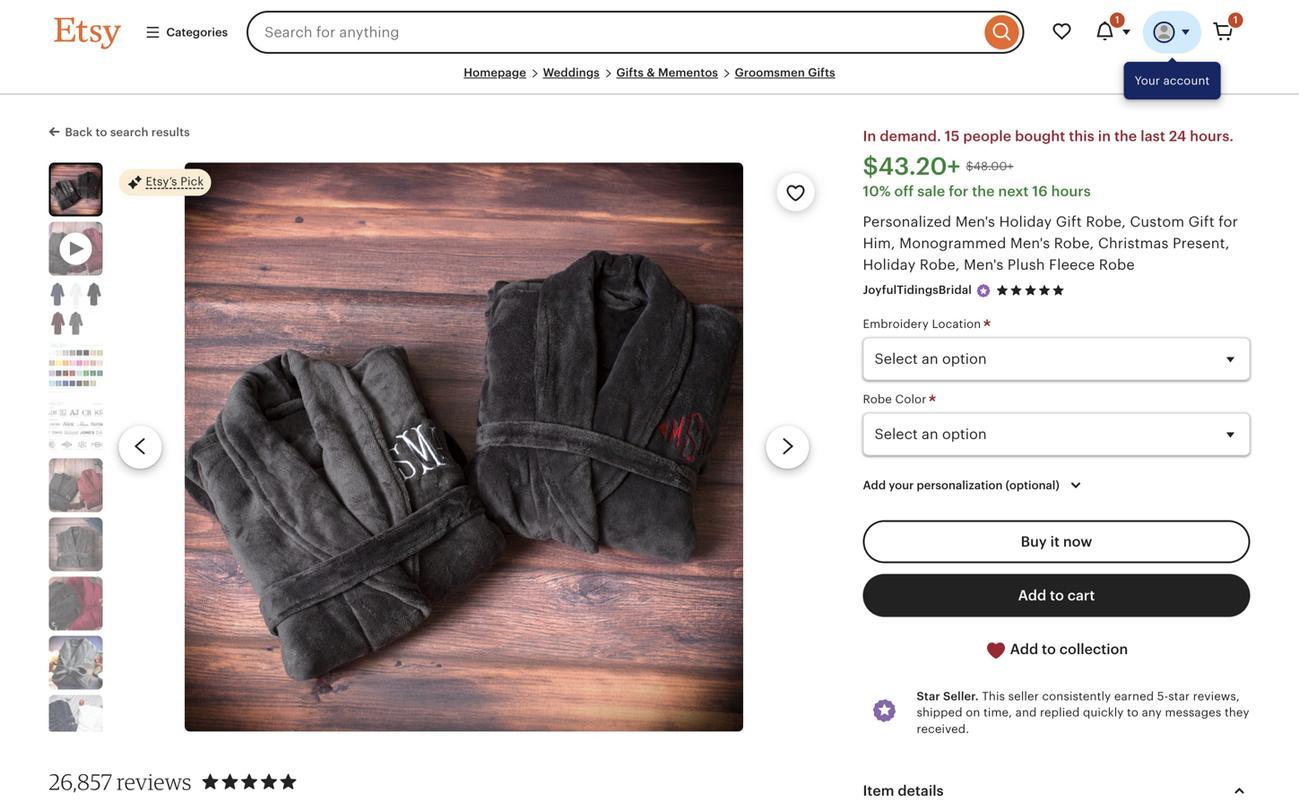 Task type: vqa. For each thing, say whether or not it's contained in the screenshot.
splitting,
no



Task type: describe. For each thing, give the bounding box(es) containing it.
categories
[[166, 25, 228, 39]]

personalized men's holiday gift robe custom gift for him image 8 image
[[49, 636, 103, 690]]

add for add your personalization (optional)
[[863, 479, 886, 493]]

embroidery
[[863, 317, 929, 331]]

fleece
[[1050, 257, 1096, 273]]

last
[[1141, 128, 1166, 145]]

weddings link
[[543, 66, 600, 79]]

star
[[917, 690, 941, 704]]

this seller consistently earned 5-star reviews, shipped on time, and replied quickly to any messages they received.
[[917, 690, 1250, 736]]

26,857
[[49, 769, 112, 796]]

and
[[1016, 707, 1037, 720]]

they
[[1225, 707, 1250, 720]]

hours.
[[1191, 128, 1234, 145]]

buy
[[1021, 534, 1047, 551]]

add your personalization (optional)
[[863, 479, 1060, 493]]

your
[[1135, 71, 1161, 85]]

quickly
[[1084, 707, 1124, 720]]

joyfultidingsbridal link
[[863, 284, 972, 297]]

joyfultidingsbridal
[[863, 284, 972, 297]]

none search field inside banner
[[247, 11, 1025, 54]]

$48.00+
[[967, 160, 1014, 173]]

seller.
[[944, 690, 979, 704]]

groomsmen gifts
[[735, 66, 836, 79]]

personalized men's holiday gift robe custom gift for him image 7 image
[[49, 577, 103, 631]]

add to collection
[[1007, 642, 1129, 658]]

1 vertical spatial holiday
[[863, 257, 916, 273]]

categories button
[[131, 16, 241, 49]]

$43.20+
[[863, 153, 961, 180]]

buy it now
[[1021, 534, 1093, 551]]

sale
[[918, 183, 946, 199]]

demand.
[[880, 128, 942, 145]]

custom
[[1131, 214, 1185, 230]]

off
[[895, 183, 914, 199]]

to inside this seller consistently earned 5-star reviews, shipped on time, and replied quickly to any messages they received.
[[1128, 707, 1139, 720]]

back
[[65, 126, 93, 139]]

it
[[1051, 534, 1060, 551]]

robe inside personalized men's holiday gift robe, custom gift for him, monogrammed men's robe, christmas present, holiday robe, men's plush fleece robe
[[1100, 257, 1135, 273]]

banner containing categories
[[22, 0, 1278, 97]]

next
[[999, 183, 1029, 199]]

2 gifts from the left
[[808, 66, 836, 79]]

etsy's pick button
[[119, 168, 211, 197]]

0 vertical spatial the
[[1115, 128, 1138, 145]]

your account tooltip
[[1125, 59, 1221, 97]]

in
[[863, 128, 877, 145]]

details
[[898, 784, 944, 800]]

add to cart
[[1019, 588, 1096, 604]]

personalized
[[863, 214, 952, 230]]

back to search results link
[[49, 122, 190, 141]]

add for add to collection
[[1011, 642, 1039, 658]]

item details button
[[847, 770, 1267, 803]]

cart
[[1068, 588, 1096, 604]]

10% off sale for the next 16 hours
[[863, 183, 1091, 199]]

present,
[[1173, 235, 1230, 251]]

consistently
[[1043, 690, 1112, 704]]

5-
[[1158, 690, 1169, 704]]

personalized men's holiday gift robe, custom gift for him, monogrammed men's robe, christmas present, holiday robe, men's plush fleece robe
[[863, 214, 1239, 273]]

10%
[[863, 183, 891, 199]]

1 inside dropdown button
[[1116, 14, 1120, 26]]

26,857 reviews
[[49, 769, 192, 796]]

add your personalization (optional) button
[[850, 467, 1100, 505]]

earned
[[1115, 690, 1155, 704]]

account
[[1164, 71, 1210, 85]]

0 vertical spatial holiday
[[1000, 214, 1053, 230]]

personalized men's holiday gift robe custom gift for him image 6 image
[[49, 518, 103, 572]]

back to search results
[[65, 126, 190, 139]]

replied
[[1041, 707, 1080, 720]]

bought
[[1016, 128, 1066, 145]]

on
[[966, 707, 981, 720]]

received.
[[917, 723, 970, 736]]

christmas
[[1099, 235, 1169, 251]]

in
[[1099, 128, 1111, 145]]

this
[[1070, 128, 1095, 145]]

Search for anything text field
[[247, 11, 981, 54]]

2 vertical spatial men's
[[964, 257, 1004, 273]]

2 vertical spatial robe,
[[920, 257, 960, 273]]

1 vertical spatial robe
[[863, 393, 893, 406]]

messages
[[1166, 707, 1222, 720]]

add to cart button
[[863, 575, 1251, 618]]

star
[[1169, 690, 1191, 704]]



Task type: locate. For each thing, give the bounding box(es) containing it.
0 horizontal spatial personalized men's holiday gift robe custom gift for him image 1 image
[[51, 164, 101, 215]]

1 vertical spatial robe,
[[1055, 235, 1095, 251]]

gift down hours
[[1056, 214, 1083, 230]]

menu bar
[[54, 65, 1246, 95]]

0 horizontal spatial gifts
[[617, 66, 644, 79]]

banner
[[22, 0, 1278, 97]]

1 horizontal spatial gift
[[1189, 214, 1215, 230]]

to for cart
[[1050, 588, 1065, 604]]

hours
[[1052, 183, 1091, 199]]

men's down 10% off sale for the next 16 hours at the right top
[[956, 214, 996, 230]]

add inside button
[[1011, 642, 1039, 658]]

gifts left &
[[617, 66, 644, 79]]

0 vertical spatial men's
[[956, 214, 996, 230]]

$43.20+ $48.00+
[[863, 153, 1014, 180]]

the right in
[[1115, 128, 1138, 145]]

for
[[949, 183, 969, 199], [1219, 214, 1239, 230]]

0 horizontal spatial holiday
[[863, 257, 916, 273]]

to inside add to cart button
[[1050, 588, 1065, 604]]

etsy's pick
[[146, 175, 204, 188]]

1 horizontal spatial for
[[1219, 214, 1239, 230]]

1 1 from the left
[[1116, 14, 1120, 26]]

to left collection
[[1042, 642, 1057, 658]]

1 horizontal spatial the
[[1115, 128, 1138, 145]]

him,
[[863, 235, 896, 251]]

1 vertical spatial the
[[973, 183, 995, 199]]

0 vertical spatial for
[[949, 183, 969, 199]]

add left your
[[863, 479, 886, 493]]

the
[[1115, 128, 1138, 145], [973, 183, 995, 199]]

robe
[[1100, 257, 1135, 273], [863, 393, 893, 406]]

1 horizontal spatial personalized men's holiday gift robe custom gift for him image 1 image
[[185, 163, 744, 732]]

15
[[945, 128, 960, 145]]

results
[[152, 126, 190, 139]]

24
[[1170, 128, 1187, 145]]

people
[[964, 128, 1012, 145]]

0 horizontal spatial 1
[[1116, 14, 1120, 26]]

to down the earned
[[1128, 707, 1139, 720]]

to
[[96, 126, 107, 139], [1050, 588, 1065, 604], [1042, 642, 1057, 658], [1128, 707, 1139, 720]]

0 vertical spatial robe
[[1100, 257, 1135, 273]]

to inside add to collection button
[[1042, 642, 1057, 658]]

personalized men's holiday gift robe custom gift for him image 9 image
[[49, 695, 103, 749]]

robe, up fleece
[[1055, 235, 1095, 251]]

add for add to cart
[[1019, 588, 1047, 604]]

add up seller
[[1011, 642, 1039, 658]]

personalized men's holiday gift robe custom gift for him image 1 image
[[185, 163, 744, 732], [51, 164, 101, 215]]

embroidery location
[[863, 317, 985, 331]]

1 link
[[1202, 11, 1246, 54]]

collection
[[1060, 642, 1129, 658]]

robe left color at right
[[863, 393, 893, 406]]

gift
[[1056, 214, 1083, 230], [1189, 214, 1215, 230]]

(optional)
[[1006, 479, 1060, 493]]

homepage
[[464, 66, 527, 79]]

1 button
[[1084, 11, 1143, 54]]

pick
[[181, 175, 204, 188]]

seller
[[1009, 690, 1040, 704]]

personalized men's holiday gift robe custom gift for him image 2 image
[[49, 281, 103, 335]]

reviews
[[117, 769, 192, 796]]

homepage link
[[464, 66, 527, 79]]

personalized men's holiday gift robe custom gift for him image 3 image
[[49, 340, 103, 394]]

robe down christmas
[[1100, 257, 1135, 273]]

in demand. 15 people bought this in the last 24 hours.
[[863, 128, 1234, 145]]

now
[[1064, 534, 1093, 551]]

robe,
[[1087, 214, 1127, 230], [1055, 235, 1095, 251], [920, 257, 960, 273]]

shipped
[[917, 707, 963, 720]]

men's
[[956, 214, 996, 230], [1011, 235, 1051, 251], [964, 257, 1004, 273]]

0 vertical spatial robe,
[[1087, 214, 1127, 230]]

1
[[1116, 14, 1120, 26], [1234, 14, 1238, 26]]

men's up the star_seller image
[[964, 257, 1004, 273]]

holiday down next
[[1000, 214, 1053, 230]]

2 gift from the left
[[1189, 214, 1215, 230]]

robe color
[[863, 393, 930, 406]]

to inside back to search results link
[[96, 126, 107, 139]]

1 horizontal spatial robe
[[1100, 257, 1135, 273]]

None search field
[[247, 11, 1025, 54]]

gifts right groomsmen
[[808, 66, 836, 79]]

menu bar containing homepage
[[54, 65, 1246, 95]]

to for search
[[96, 126, 107, 139]]

item
[[863, 784, 895, 800]]

the down $48.00+
[[973, 183, 995, 199]]

plush
[[1008, 257, 1046, 273]]

weddings
[[543, 66, 600, 79]]

robe, down monogrammed
[[920, 257, 960, 273]]

gifts & mementos
[[617, 66, 719, 79]]

for up present,
[[1219, 214, 1239, 230]]

for inside personalized men's holiday gift robe, custom gift for him, monogrammed men's robe, christmas present, holiday robe, men's plush fleece robe
[[1219, 214, 1239, 230]]

for right sale
[[949, 183, 969, 199]]

robe, up christmas
[[1087, 214, 1127, 230]]

gift up present,
[[1189, 214, 1215, 230]]

this
[[983, 690, 1006, 704]]

1 horizontal spatial gifts
[[808, 66, 836, 79]]

personalized men's holiday gift robe custom gift for him image 5 image
[[49, 459, 103, 512]]

holiday down him,
[[863, 257, 916, 273]]

your
[[889, 479, 914, 493]]

0 vertical spatial add
[[863, 479, 886, 493]]

to left cart
[[1050, 588, 1065, 604]]

search
[[110, 126, 149, 139]]

any
[[1142, 707, 1163, 720]]

men's up plush
[[1011, 235, 1051, 251]]

16
[[1033, 183, 1048, 199]]

groomsmen
[[735, 66, 805, 79]]

etsy's
[[146, 175, 177, 188]]

1 vertical spatial men's
[[1011, 235, 1051, 251]]

reviews,
[[1194, 690, 1240, 704]]

add inside dropdown button
[[863, 479, 886, 493]]

to for collection
[[1042, 642, 1057, 658]]

personalized men's holiday gift robe custom gift for him image 4 image
[[49, 399, 103, 453]]

monogrammed
[[900, 235, 1007, 251]]

to right the back in the left top of the page
[[96, 126, 107, 139]]

0 horizontal spatial robe
[[863, 393, 893, 406]]

0 horizontal spatial the
[[973, 183, 995, 199]]

gifts & mementos link
[[617, 66, 719, 79]]

2 1 from the left
[[1234, 14, 1238, 26]]

add to collection button
[[863, 629, 1251, 673]]

star seller.
[[917, 690, 979, 704]]

1 horizontal spatial holiday
[[1000, 214, 1053, 230]]

1 horizontal spatial 1
[[1234, 14, 1238, 26]]

item details
[[863, 784, 944, 800]]

groomsmen gifts link
[[735, 66, 836, 79]]

holiday
[[1000, 214, 1053, 230], [863, 257, 916, 273]]

1 gift from the left
[[1056, 214, 1083, 230]]

&
[[647, 66, 656, 79]]

your account
[[1135, 71, 1210, 85]]

add left cart
[[1019, 588, 1047, 604]]

star_seller image
[[976, 283, 992, 299]]

color
[[896, 393, 927, 406]]

0 horizontal spatial gift
[[1056, 214, 1083, 230]]

1 gifts from the left
[[617, 66, 644, 79]]

time,
[[984, 707, 1013, 720]]

add inside button
[[1019, 588, 1047, 604]]

1 vertical spatial add
[[1019, 588, 1047, 604]]

personalization
[[917, 479, 1003, 493]]

1 vertical spatial for
[[1219, 214, 1239, 230]]

2 vertical spatial add
[[1011, 642, 1039, 658]]

0 horizontal spatial for
[[949, 183, 969, 199]]



